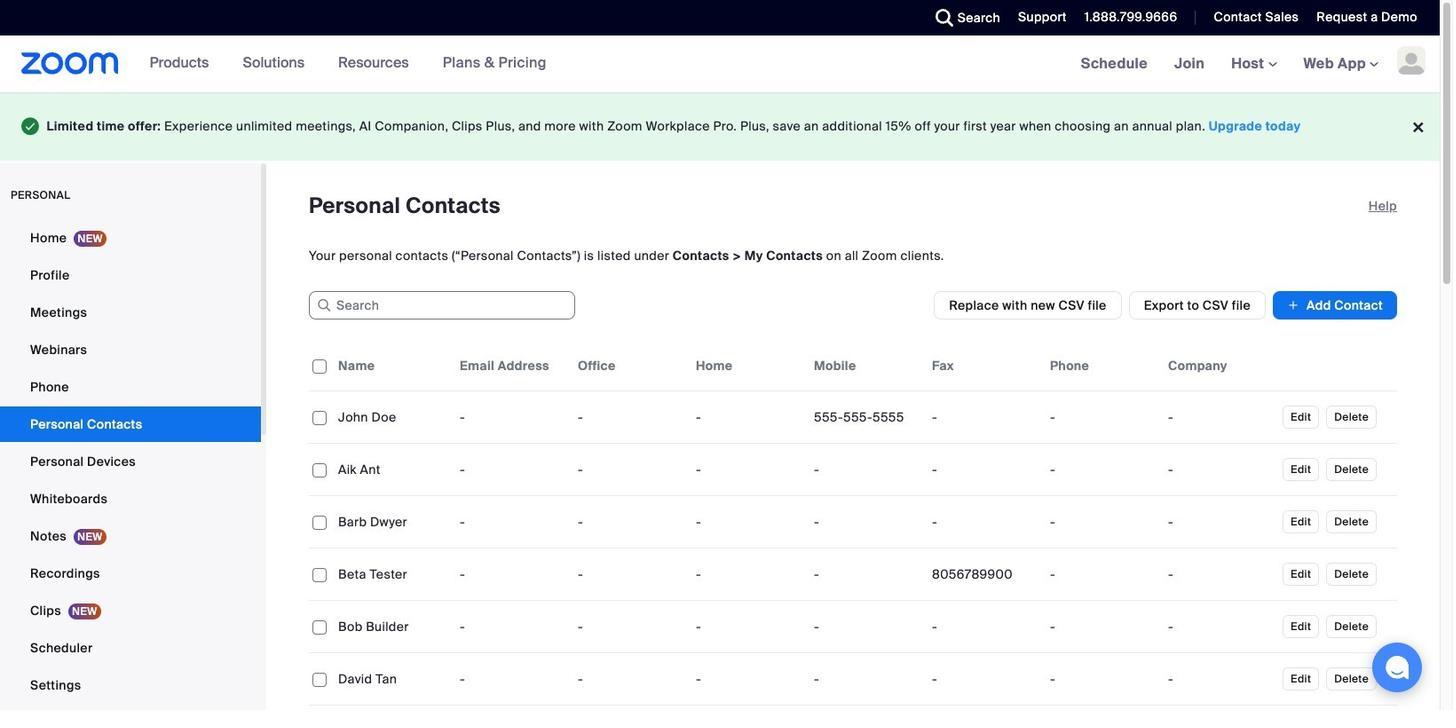 Task type: locate. For each thing, give the bounding box(es) containing it.
zoom logo image
[[21, 52, 119, 75]]

application
[[309, 340, 1410, 710]]

profile picture image
[[1397, 46, 1426, 75]]

personal menu menu
[[0, 220, 261, 710]]

banner
[[0, 36, 1440, 93]]

meetings navigation
[[1068, 36, 1440, 93]]

type image
[[21, 114, 39, 139]]

cell
[[1043, 399, 1161, 435], [1161, 399, 1279, 435], [1043, 451, 1161, 487], [1161, 451, 1279, 487], [1043, 504, 1161, 539], [1161, 504, 1279, 539], [1043, 556, 1161, 592], [1161, 556, 1279, 592], [1043, 609, 1161, 644], [1161, 609, 1279, 644], [1043, 661, 1161, 696], [1161, 661, 1279, 696], [309, 705, 331, 710], [331, 705, 453, 710], [453, 705, 571, 710], [571, 705, 689, 710], [689, 705, 807, 710], [807, 705, 925, 710], [925, 705, 1043, 710], [1043, 705, 1161, 710], [1161, 705, 1279, 710], [1279, 705, 1397, 710]]

product information navigation
[[119, 36, 560, 92]]

footer
[[0, 92, 1440, 160]]

Search Contacts Input text field
[[309, 291, 575, 319]]



Task type: vqa. For each thing, say whether or not it's contained in the screenshot.
whiteboards
no



Task type: describe. For each thing, give the bounding box(es) containing it.
add image
[[1287, 296, 1299, 314]]

open chat image
[[1385, 655, 1410, 680]]



